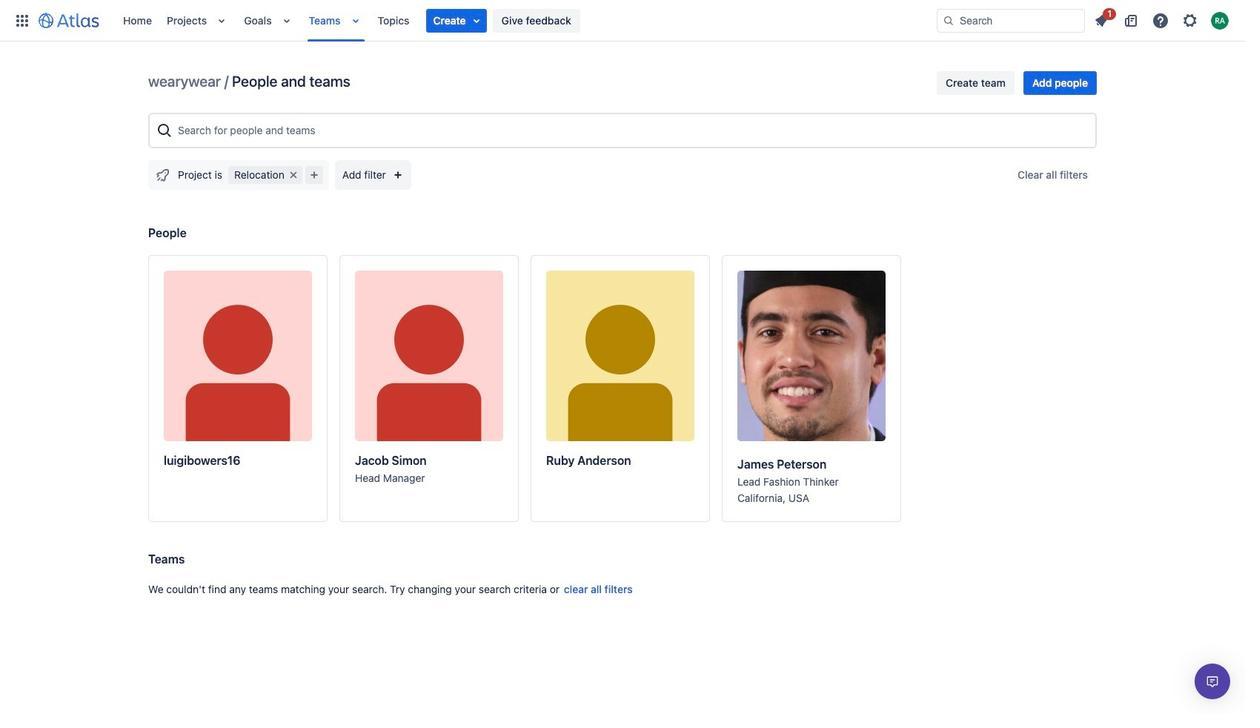 Task type: locate. For each thing, give the bounding box(es) containing it.
account image
[[1212, 11, 1230, 29]]

open intercom messenger image
[[1204, 673, 1222, 690]]

list item
[[1089, 6, 1117, 32], [426, 9, 487, 32]]

add another entity image
[[305, 166, 323, 184]]

search for people and teams image
[[156, 122, 174, 139]]

None search field
[[937, 9, 1086, 32]]

1 horizontal spatial list item
[[1089, 6, 1117, 32]]

search image
[[943, 14, 955, 26]]

0 horizontal spatial list item
[[426, 9, 487, 32]]

banner
[[0, 0, 1246, 42]]

top element
[[9, 0, 937, 41]]

list
[[116, 0, 937, 41], [1089, 6, 1237, 32]]

1 horizontal spatial list
[[1089, 6, 1237, 32]]

notifications image
[[1093, 11, 1111, 29]]



Task type: vqa. For each thing, say whether or not it's contained in the screenshot.
'TOP' ELEMENT
yes



Task type: describe. For each thing, give the bounding box(es) containing it.
list item inside list
[[426, 9, 487, 32]]

remove image
[[285, 166, 302, 184]]

Search field
[[937, 9, 1086, 32]]

settings image
[[1182, 11, 1200, 29]]

help image
[[1152, 11, 1170, 29]]

0 horizontal spatial list
[[116, 0, 937, 41]]

Search for people and teams field
[[174, 117, 1090, 144]]

switch to... image
[[13, 11, 31, 29]]



